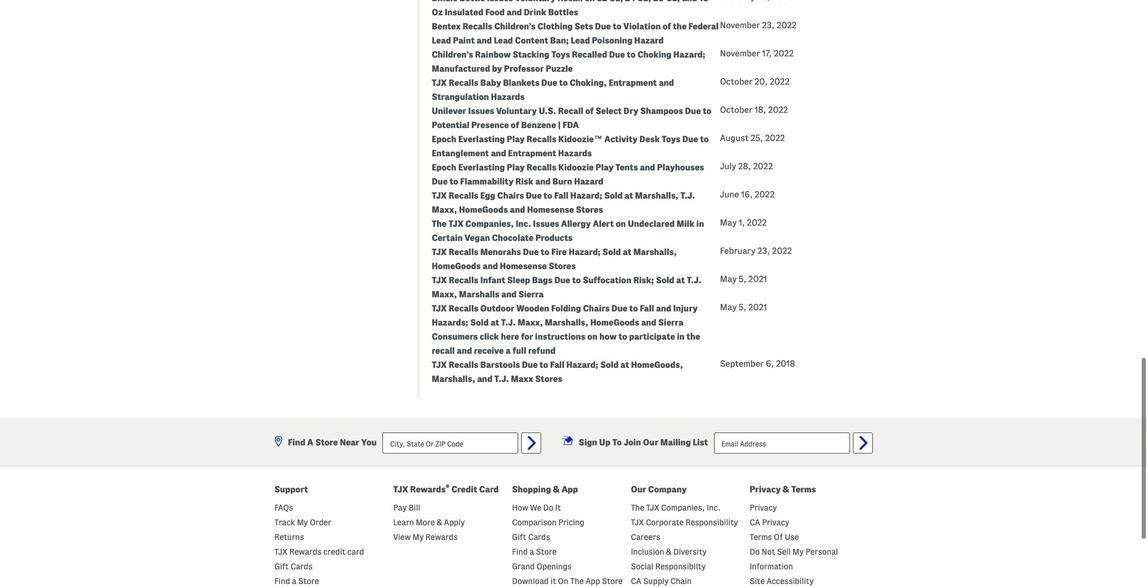 Task type: vqa. For each thing, say whether or not it's contained in the screenshot.
SOLD in TJX Recalls Outdoor Wooden Folding Chairs Due to Fall and Injury Hazards; Sold at T.J. Maxx, Marshalls, HomeGoods and Sierra
yes



Task type: locate. For each thing, give the bounding box(es) containing it.
1 horizontal spatial the
[[571, 578, 584, 587]]

fall down "risk;"
[[640, 304, 655, 314]]

at down tents
[[625, 191, 634, 201]]

recalls inside tjx recalls outdoor wooden folding chairs due to fall and injury hazards; sold at t.j. maxx, marshalls, homegoods and sierra
[[449, 304, 479, 314]]

1 vertical spatial october
[[720, 105, 753, 115]]

1 horizontal spatial gift
[[512, 533, 527, 543]]

the inside the tjx companies, inc. tjx corporate responsibility careers inclusion & diversity social responsibilty ca supply chain
[[631, 504, 645, 513]]

to inside 'bentex recalls children's clothing sets due to violation of the federal lead paint and lead content ban; lead poisoning hazard november 23, 2022'
[[613, 22, 622, 31]]

1 vertical spatial terms
[[750, 533, 772, 543]]

due down the chocolate
[[523, 248, 539, 257]]

lead down bentex
[[432, 36, 451, 45]]

0 horizontal spatial children's
[[432, 50, 473, 60]]

dry
[[624, 107, 639, 116]]

2 vertical spatial homegoods
[[591, 319, 640, 328]]

october left 18,
[[720, 105, 753, 115]]

1 vertical spatial sierra
[[659, 319, 684, 328]]

2022 up the november 17, 2022
[[777, 21, 797, 30]]

may for tjx recalls infant sleep bags due to suffocation risk; sold at t.j. maxx, marshalls and sierra
[[720, 275, 737, 284]]

2 vertical spatial stores
[[535, 375, 563, 384]]

1 2021 from the top
[[749, 275, 767, 284]]

at
[[625, 191, 634, 201], [623, 248, 632, 257], [677, 276, 685, 286], [491, 319, 499, 328], [621, 361, 630, 370]]

and inside 'consumers click here for instructions on how to participate in the recall and receive a full refund'
[[457, 347, 472, 356]]

2 vertical spatial rewards
[[290, 548, 322, 557]]

find
[[288, 439, 306, 448], [512, 548, 528, 557], [275, 578, 290, 587]]

of
[[774, 533, 783, 543]]

recalls inside the tjx recalls baby blankets due to choking, entrapment and strangulation hazards
[[449, 78, 479, 88]]

2 vertical spatial find
[[275, 578, 290, 587]]

bindle
[[432, 0, 458, 3]]

february
[[720, 247, 756, 256]]

find up grand
[[512, 548, 528, 557]]

and inside the tjx recalls baby blankets due to choking, entrapment and strangulation hazards
[[659, 78, 674, 88]]

maxx, for tjx recalls egg chairs due to fall hazard; sold at marshalls, t.j. maxx, homegoods and homesense stores
[[432, 206, 457, 215]]

a up grand
[[530, 548, 534, 557]]

and inside tjx recalls menorahs due to fire hazard; sold at marshalls, homegoods and homesense stores
[[483, 262, 498, 271]]

0 vertical spatial on
[[585, 0, 595, 3]]

hazard inside 'bentex recalls children's clothing sets due to violation of the federal lead paint and lead content ban; lead poisoning hazard november 23, 2022'
[[635, 36, 664, 45]]

2 5, from the top
[[739, 303, 747, 313]]

up
[[599, 439, 611, 448]]

1 vertical spatial the
[[687, 333, 701, 342]]

1 horizontal spatial app
[[586, 578, 600, 587]]

0 horizontal spatial the
[[432, 220, 447, 229]]

2021 for tjx recalls outdoor wooden folding chairs due to fall and injury hazards; sold at t.j. maxx, marshalls, homegoods and sierra
[[749, 303, 767, 313]]

2 vertical spatial privacy
[[762, 519, 790, 528]]

how we do it comparison pricing gift cards find a store grand openings download it on the app store
[[512, 504, 623, 587]]

0 vertical spatial homegoods
[[459, 206, 508, 215]]

2 horizontal spatial the
[[631, 504, 645, 513]]

maxx, inside tjx recalls infant sleep bags due to suffocation risk; sold at t.j. maxx, marshalls and sierra
[[432, 290, 457, 300]]

homesense inside tjx recalls egg chairs due to fall hazard; sold at marshalls, t.j. maxx, homegoods and homesense stores
[[527, 206, 574, 215]]

1 epoch from the top
[[432, 135, 457, 144]]

0 horizontal spatial in
[[677, 333, 685, 342]]

hazard; down consumers click here for instructions on how to participate in the recall and receive a full refund link
[[567, 361, 599, 370]]

everlasting down presence
[[459, 135, 505, 144]]

0 horizontal spatial oz,
[[609, 0, 623, 3]]

2 vertical spatial issues
[[533, 220, 560, 229]]

recall inside bindle bottle issues voluntary recall on 32 oz, 24 oz, 20 oz, and 13 oz insulated food and drink bottles
[[558, 0, 583, 3]]

due down puzzle
[[542, 78, 558, 88]]

0 vertical spatial issues
[[487, 0, 513, 3]]

1 vertical spatial rewards
[[426, 533, 458, 543]]

0 vertical spatial do
[[544, 504, 554, 513]]

sold inside tjx recalls infant sleep bags due to suffocation risk; sold at t.j. maxx, marshalls and sierra
[[656, 276, 675, 286]]

1 vertical spatial companies,
[[662, 504, 705, 513]]

may for the tjx companies, inc. issues allergy alert on undeclared milk in certain vegan chocolate products
[[720, 218, 737, 228]]

tjx recalls menorahs due to fire hazard; sold at marshalls, homegoods and homesense stores
[[432, 248, 677, 271]]

issues up products
[[533, 220, 560, 229]]

1 vertical spatial the
[[631, 504, 645, 513]]

2 vertical spatial of
[[511, 121, 520, 130]]

2022 right 18,
[[769, 105, 788, 115]]

2 vertical spatial maxx,
[[518, 319, 543, 328]]

recalls for outdoor
[[449, 304, 479, 314]]

privacy
[[750, 486, 781, 495], [750, 504, 777, 513], [762, 519, 790, 528]]

1 vertical spatial stores
[[549, 262, 576, 271]]

my right sell on the bottom of the page
[[793, 548, 804, 557]]

privacy for ca
[[750, 504, 777, 513]]

refund
[[529, 347, 556, 356]]

content
[[515, 36, 549, 45]]

gift cards link down comparison
[[512, 533, 550, 543]]

2022 right the 16, in the top right of the page
[[755, 190, 775, 200]]

at inside tjx recalls menorahs due to fire hazard; sold at marshalls, homegoods and homesense stores
[[623, 248, 632, 257]]

store left the supply
[[602, 578, 623, 587]]

due right bags
[[555, 276, 571, 286]]

0 horizontal spatial do
[[544, 504, 554, 513]]

to inside unilever issues voluntary u.s. recall of select dry shampoos due to potential presence of benzene | fda
[[703, 107, 712, 116]]

to down the refund
[[540, 361, 549, 370]]

milk
[[677, 220, 695, 229]]

2 epoch from the top
[[432, 163, 457, 173]]

1 everlasting from the top
[[459, 135, 505, 144]]

folding
[[552, 304, 581, 314]]

tjx inside tjx rewards ® credit card
[[393, 486, 408, 495]]

ca down social
[[631, 578, 642, 587]]

|
[[558, 121, 561, 130]]

2022 for october 18, 2022
[[769, 105, 788, 115]]

marshalls, inside tjx recalls barstools due to fall hazard; sold at homegoods, marshalls, and t.j. maxx stores
[[432, 375, 476, 384]]

0 horizontal spatial inc.
[[516, 220, 531, 229]]

0 vertical spatial epoch
[[432, 135, 457, 144]]

social
[[631, 563, 654, 572]]

gift down comparison
[[512, 533, 527, 543]]

hazard; right fire
[[569, 248, 601, 257]]

0 vertical spatial my
[[297, 519, 308, 528]]

1 vertical spatial 5,
[[739, 303, 747, 313]]

companies, up tjx corporate responsibility link
[[662, 504, 705, 513]]

tjx recalls infant sleep bags due to suffocation risk; sold at t.j. maxx, marshalls and sierra link
[[432, 276, 702, 300]]

1 horizontal spatial find a store link
[[512, 548, 557, 557]]

marshalls, up undeclared
[[635, 191, 679, 201]]

1 horizontal spatial do
[[750, 548, 760, 557]]

1 vertical spatial entrapment
[[508, 149, 557, 158]]

on for how
[[588, 333, 598, 342]]

inc. inside the tjx companies, inc. tjx corporate responsibility careers inclusion & diversity social responsibilty ca supply chain
[[707, 504, 721, 513]]

children's inside 'bentex recalls children's clothing sets due to violation of the federal lead paint and lead content ban; lead poisoning hazard november 23, 2022'
[[494, 22, 536, 31]]

in
[[697, 220, 705, 229], [677, 333, 685, 342]]

1 oz, from the left
[[609, 0, 623, 3]]

1 horizontal spatial oz,
[[638, 0, 652, 3]]

a left full
[[506, 347, 511, 356]]

october for october 20, 2022
[[720, 77, 753, 87]]

view
[[393, 533, 411, 543]]

2 may from the top
[[720, 275, 737, 284]]

1 5, from the top
[[739, 275, 747, 284]]

stores down fire
[[549, 262, 576, 271]]

1 vertical spatial hazards
[[558, 149, 592, 158]]

more
[[416, 519, 435, 528]]

allergy
[[561, 220, 591, 229]]

23, up 17,
[[762, 21, 775, 30]]

hazard; inside children's rainbow stacking toys recalled due to choking hazard; manufactured by professor puzzle
[[674, 50, 706, 60]]

ca
[[750, 519, 761, 528], [631, 578, 642, 587]]

recalls inside 'bentex recalls children's clothing sets due to violation of the federal lead paint and lead content ban; lead poisoning hazard november 23, 2022'
[[463, 22, 493, 31]]

0 vertical spatial chairs
[[498, 191, 524, 201]]

1 may 5, 2021 from the top
[[720, 275, 767, 284]]

click
[[480, 333, 499, 342]]

1 horizontal spatial cards
[[528, 533, 550, 543]]

recall
[[558, 0, 583, 3], [558, 107, 584, 116]]

stores inside tjx recalls barstools due to fall hazard; sold at homegoods, marshalls, and t.j. maxx stores
[[535, 375, 563, 384]]

1 horizontal spatial my
[[413, 533, 424, 543]]

inc. up the chocolate
[[516, 220, 531, 229]]

vegan
[[465, 234, 490, 243]]

1 vertical spatial inc.
[[707, 504, 721, 513]]

privacy up the terms of use link
[[762, 519, 790, 528]]

may 5, 2021 up september
[[720, 303, 767, 313]]

may left 1,
[[720, 218, 737, 228]]

homegoods down certain
[[432, 262, 481, 271]]

at inside tjx recalls egg chairs due to fall hazard; sold at marshalls, t.j. maxx, homegoods and homesense stores
[[625, 191, 634, 201]]

1 vertical spatial epoch
[[432, 163, 457, 173]]

and right the risk
[[536, 177, 551, 187]]

and left injury
[[656, 304, 672, 314]]

children's inside children's rainbow stacking toys recalled due to choking hazard; manufactured by professor puzzle
[[432, 50, 473, 60]]

cards
[[528, 533, 550, 543], [291, 563, 313, 572]]

0 vertical spatial in
[[697, 220, 705, 229]]

unilever
[[432, 107, 466, 116]]

on left how
[[588, 333, 598, 342]]

1 lead from the left
[[432, 36, 451, 45]]

companies,
[[466, 220, 514, 229], [662, 504, 705, 513]]

october 18, 2022
[[720, 105, 788, 115]]

play down benzene
[[507, 135, 525, 144]]

2022 for february 23, 2022
[[773, 247, 792, 256]]

1 vertical spatial app
[[586, 578, 600, 587]]

3 oz, from the left
[[666, 0, 680, 3]]

sign
[[579, 439, 598, 448]]

0 vertical spatial recall
[[558, 0, 583, 3]]

and up the infant
[[483, 262, 498, 271]]

sierra inside tjx recalls infant sleep bags due to suffocation risk; sold at t.j. maxx, marshalls and sierra
[[519, 290, 544, 300]]

fall down the refund
[[551, 361, 565, 370]]

1 vertical spatial in
[[677, 333, 685, 342]]

at left homegoods,
[[621, 361, 630, 370]]

ca inside privacy ca privacy terms of use do not sell my personal information site accessibility
[[750, 519, 761, 528]]

1 horizontal spatial lead
[[494, 36, 513, 45]]

chain
[[671, 578, 692, 587]]

1 horizontal spatial ca
[[750, 519, 761, 528]]

do inside how we do it comparison pricing gift cards find a store grand openings download it on the app store
[[544, 504, 554, 513]]

our company
[[631, 486, 687, 495]]

Find A Store Near You text field
[[383, 433, 519, 454]]

our
[[643, 439, 659, 448], [631, 486, 647, 495]]

the down injury
[[687, 333, 701, 342]]

recalls inside epoch everlasting play recalls kidoozie™ activity desk toys due to entanglement and entrapment hazards
[[527, 135, 557, 144]]

to left fire
[[541, 248, 550, 257]]

entrapment
[[609, 78, 657, 88], [508, 149, 557, 158]]

due inside the tjx recalls baby blankets due to choking, entrapment and strangulation hazards
[[542, 78, 558, 88]]

hazard; inside tjx recalls barstools due to fall hazard; sold at homegoods, marshalls, and t.j. maxx stores
[[567, 361, 599, 370]]

everlasting inside epoch everlasting play recalls kidoozie™ activity desk toys due to entanglement and entrapment hazards
[[459, 135, 505, 144]]

3 lead from the left
[[571, 36, 590, 45]]

and down presence
[[491, 149, 506, 158]]

comparison pricing link
[[512, 519, 585, 528]]

the for the tjx companies, inc. tjx corporate responsibility careers inclusion & diversity social responsibilty ca supply chain
[[631, 504, 645, 513]]

1 vertical spatial may 5, 2021
[[720, 303, 767, 313]]

of left benzene
[[511, 121, 520, 130]]

inc. for corporate
[[707, 504, 721, 513]]

august 25, 2022
[[720, 134, 785, 143]]

recalls inside tjx recalls infant sleep bags due to suffocation risk; sold at t.j. maxx, marshalls and sierra
[[449, 276, 479, 286]]

tents
[[616, 163, 638, 173]]

marshalls, inside tjx recalls menorahs due to fire hazard; sold at marshalls, homegoods and homesense stores
[[634, 248, 677, 257]]

2022 right 28,
[[754, 162, 773, 171]]

sign up to join our mailing list
[[579, 439, 708, 448]]

recalls up marshalls
[[449, 276, 479, 286]]

companies, up "vegan"
[[466, 220, 514, 229]]

rewards down learn more & apply link
[[426, 533, 458, 543]]

store inside faqs track my order returns tjx rewards credit card gift cards find a store
[[298, 578, 319, 587]]

issues inside unilever issues voluntary u.s. recall of select dry shampoos due to potential presence of benzene | fda
[[468, 107, 495, 116]]

1 vertical spatial chairs
[[583, 304, 610, 314]]

find a store near you link
[[275, 437, 377, 448]]

potential
[[432, 121, 470, 130]]

1 vertical spatial november
[[720, 49, 760, 58]]

receive
[[474, 347, 504, 356]]

1 vertical spatial gift
[[275, 563, 289, 572]]

recall up "bottles"
[[558, 0, 583, 3]]

recalls up the risk
[[527, 163, 557, 173]]

2022 right 1,
[[747, 218, 767, 228]]

tjx inside tjx recalls infant sleep bags due to suffocation risk; sold at t.j. maxx, marshalls and sierra
[[432, 276, 447, 286]]

voluntary inside unilever issues voluntary u.s. recall of select dry shampoos due to potential presence of benzene | fda
[[496, 107, 537, 116]]

at inside tjx recalls barstools due to fall hazard; sold at homegoods, marshalls, and t.j. maxx stores
[[621, 361, 630, 370]]

to inside tjx recalls egg chairs due to fall hazard; sold at marshalls, t.j. maxx, homegoods and homesense stores
[[544, 191, 553, 201]]

consumers click here for instructions on how to participate in the recall and receive a full refund link
[[432, 333, 701, 356]]

epoch down entanglement
[[432, 163, 457, 173]]

None submit
[[522, 433, 542, 454], [853, 433, 873, 454], [522, 433, 542, 454], [853, 433, 873, 454]]

inc.
[[516, 220, 531, 229], [707, 504, 721, 513]]

the tjx companies, inc. issues allergy alert on undeclared milk in certain vegan chocolate products link
[[432, 220, 705, 243]]

sold up suffocation
[[603, 248, 621, 257]]

1 horizontal spatial entrapment
[[609, 78, 657, 88]]

maxx,
[[432, 206, 457, 215], [432, 290, 457, 300], [518, 319, 543, 328]]

store
[[315, 439, 338, 448], [536, 548, 557, 557], [298, 578, 319, 587], [602, 578, 623, 587]]

2022 right the 20,
[[770, 77, 790, 87]]

toys inside children's rainbow stacking toys recalled due to choking hazard; manufactured by professor puzzle
[[552, 50, 570, 60]]

certain
[[432, 234, 463, 243]]

a down the tjx rewards credit card link
[[292, 578, 297, 587]]

homesense up sleep
[[500, 262, 547, 271]]

0 vertical spatial companies,
[[466, 220, 514, 229]]

november up the november 17, 2022
[[720, 21, 760, 30]]

entrapment up dry
[[609, 78, 657, 88]]

stores up allergy
[[576, 206, 603, 215]]

1 november from the top
[[720, 21, 760, 30]]

recalls for barstools
[[449, 361, 479, 370]]

0 vertical spatial ca
[[750, 519, 761, 528]]

tjx corporate responsibility link
[[631, 519, 739, 528]]

0 vertical spatial voluntary
[[515, 0, 556, 3]]

careers
[[631, 533, 661, 543]]

recalls left egg
[[449, 191, 479, 201]]

2022 right february
[[773, 247, 792, 256]]

t.j. up injury
[[687, 276, 702, 286]]

0 vertical spatial may 5, 2021
[[720, 275, 767, 284]]

epoch inside epoch everlasting play recalls kidoozie play tents and playhouses due to flammability risk and burn hazard
[[432, 163, 457, 173]]

0 horizontal spatial cards
[[291, 563, 313, 572]]

toys inside epoch everlasting play recalls kidoozie™ activity desk toys due to entanglement and entrapment hazards
[[662, 135, 681, 144]]

1 may from the top
[[720, 218, 737, 228]]

t.j. inside tjx recalls egg chairs due to fall hazard; sold at marshalls, t.j. maxx, homegoods and homesense stores
[[681, 191, 696, 201]]

may for tjx recalls outdoor wooden folding chairs due to fall and injury hazards; sold at t.j. maxx, marshalls, homegoods and sierra
[[720, 303, 737, 313]]

shampoos
[[641, 107, 683, 116]]

on inside bindle bottle issues voluntary recall on 32 oz, 24 oz, 20 oz, and 13 oz insulated food and drink bottles
[[585, 0, 595, 3]]

tjx recalls barstools due to fall hazard; sold at homegoods, marshalls, and t.j. maxx stores link
[[432, 361, 683, 384]]

cards inside how we do it comparison pricing gift cards find a store grand openings download it on the app store
[[528, 533, 550, 543]]

my inside faqs track my order returns tjx rewards credit card gift cards find a store
[[297, 519, 308, 528]]

lead down sets
[[571, 36, 590, 45]]

the inside 'bentex recalls children's clothing sets due to violation of the federal lead paint and lead content ban; lead poisoning hazard november 23, 2022'
[[673, 22, 687, 31]]

1 vertical spatial find
[[512, 548, 528, 557]]

diversity
[[674, 548, 707, 557]]

privacy up ca privacy link
[[750, 504, 777, 513]]

2 october from the top
[[720, 105, 753, 115]]

gift cards link down the tjx rewards credit card link
[[275, 563, 313, 572]]

rainbow
[[475, 50, 511, 60]]

october 20, 2022
[[720, 77, 790, 87]]

1 october from the top
[[720, 77, 753, 87]]

2022
[[777, 21, 797, 30], [774, 49, 794, 58], [770, 77, 790, 87], [769, 105, 788, 115], [766, 134, 785, 143], [754, 162, 773, 171], [755, 190, 775, 200], [747, 218, 767, 228], [773, 247, 792, 256]]

november
[[720, 21, 760, 30], [720, 49, 760, 58]]

issues inside bindle bottle issues voluntary recall on 32 oz, 24 oz, 20 oz, and 13 oz insulated food and drink bottles
[[487, 0, 513, 3]]

t.j. up the here
[[501, 319, 516, 328]]

sold up alert
[[605, 191, 623, 201]]

view my rewards link
[[393, 533, 458, 543]]

0 vertical spatial november
[[720, 21, 760, 30]]

2022 right 25,
[[766, 134, 785, 143]]

lead up rainbow at the top left of page
[[494, 36, 513, 45]]

october for october 18, 2022
[[720, 105, 753, 115]]

and
[[682, 0, 698, 3], [507, 8, 522, 17], [477, 36, 492, 45], [659, 78, 674, 88], [491, 149, 506, 158], [640, 163, 656, 173], [536, 177, 551, 187], [510, 206, 525, 215], [483, 262, 498, 271], [502, 290, 517, 300], [656, 304, 672, 314], [641, 319, 657, 328], [457, 347, 472, 356], [477, 375, 493, 384]]

companies, inside the tjx companies, inc. tjx corporate responsibility careers inclusion & diversity social responsibilty ca supply chain
[[662, 504, 705, 513]]

1 vertical spatial fall
[[640, 304, 655, 314]]

0 vertical spatial homesense
[[527, 206, 574, 215]]

2 horizontal spatial my
[[793, 548, 804, 557]]

hazard inside epoch everlasting play recalls kidoozie play tents and playhouses due to flammability risk and burn hazard
[[574, 177, 604, 187]]

2 vertical spatial my
[[793, 548, 804, 557]]

2 horizontal spatial of
[[663, 22, 671, 31]]

5, for tjx recalls infant sleep bags due to suffocation risk; sold at t.j. maxx, marshalls and sierra
[[739, 275, 747, 284]]

to left august
[[700, 135, 709, 144]]

1 vertical spatial everlasting
[[459, 163, 505, 173]]

oz,
[[609, 0, 623, 3], [638, 0, 652, 3], [666, 0, 680, 3]]

hazard up choking
[[635, 36, 664, 45]]

tjx inside tjx recalls barstools due to fall hazard; sold at homegoods, marshalls, and t.j. maxx stores
[[432, 361, 447, 370]]

instructions
[[535, 333, 586, 342]]

1 vertical spatial find a store link
[[275, 578, 319, 587]]

due inside tjx recalls egg chairs due to fall hazard; sold at marshalls, t.j. maxx, homegoods and homesense stores
[[526, 191, 542, 201]]

epoch inside epoch everlasting play recalls kidoozie™ activity desk toys due to entanglement and entrapment hazards
[[432, 135, 457, 144]]

the down 'our company'
[[631, 504, 645, 513]]

0 vertical spatial a
[[506, 347, 511, 356]]

0 vertical spatial sierra
[[519, 290, 544, 300]]

sold up click
[[471, 319, 489, 328]]

1 horizontal spatial a
[[506, 347, 511, 356]]

due up how
[[612, 304, 628, 314]]

hazard;
[[674, 50, 706, 60], [571, 191, 603, 201], [569, 248, 601, 257], [567, 361, 599, 370]]

entrapment inside the tjx recalls baby blankets due to choking, entrapment and strangulation hazards
[[609, 78, 657, 88]]

oz, right 24 at the top right of the page
[[638, 0, 652, 3]]

2 vertical spatial may
[[720, 303, 737, 313]]

july 28, 2022
[[720, 162, 773, 171]]

hazards;
[[432, 319, 469, 328]]

1 horizontal spatial terms
[[792, 486, 816, 495]]

marshalls, inside tjx recalls egg chairs due to fall hazard; sold at marshalls, t.j. maxx, homegoods and homesense stores
[[635, 191, 679, 201]]

gift cards link
[[512, 533, 550, 543], [275, 563, 313, 572]]

toys right desk
[[662, 135, 681, 144]]

a inside how we do it comparison pricing gift cards find a store grand openings download it on the app store
[[530, 548, 534, 557]]

egg
[[481, 191, 496, 201]]

play for risk
[[507, 163, 525, 173]]

november inside 'bentex recalls children's clothing sets due to violation of the federal lead paint and lead content ban; lead poisoning hazard november 23, 2022'
[[720, 21, 760, 30]]

may
[[720, 218, 737, 228], [720, 275, 737, 284], [720, 303, 737, 313]]

2 lead from the left
[[494, 36, 513, 45]]

2 vertical spatial fall
[[551, 361, 565, 370]]

marshalls, down recall
[[432, 375, 476, 384]]

and down consumers
[[457, 347, 472, 356]]

1 vertical spatial 2021
[[749, 303, 767, 313]]

oz, right 20
[[666, 0, 680, 3]]

consumers
[[432, 333, 478, 342]]

recalls inside tjx recalls barstools due to fall hazard; sold at homegoods, marshalls, and t.j. maxx stores
[[449, 361, 479, 370]]

5, down february
[[739, 275, 747, 284]]

epoch for epoch everlasting play recalls kidoozie play tents and playhouses due to flammability risk and burn hazard
[[432, 163, 457, 173]]

fda
[[563, 121, 579, 130]]

hazard
[[635, 36, 664, 45], [574, 177, 604, 187]]

0 vertical spatial 23,
[[762, 21, 775, 30]]

sold down how
[[601, 361, 619, 370]]

may right injury
[[720, 303, 737, 313]]

inc. for allergy
[[516, 220, 531, 229]]

23, right february
[[758, 247, 771, 256]]

2022 for august 25, 2022
[[766, 134, 785, 143]]

play for entrapment
[[507, 135, 525, 144]]

0 vertical spatial everlasting
[[459, 135, 505, 144]]

on inside the tjx companies, inc. issues allergy alert on undeclared milk in certain vegan chocolate products
[[616, 220, 626, 229]]

3 may from the top
[[720, 303, 737, 313]]

bindle bottle issues voluntary recall on 32 oz, 24 oz, 20 oz, and 13 oz insulated food and drink bottles
[[432, 0, 709, 17]]

2 2021 from the top
[[749, 303, 767, 313]]

our left company
[[631, 486, 647, 495]]

chairs
[[498, 191, 524, 201], [583, 304, 610, 314]]

1 vertical spatial hazard
[[574, 177, 604, 187]]

play inside epoch everlasting play recalls kidoozie™ activity desk toys due to entanglement and entrapment hazards
[[507, 135, 525, 144]]

to inside children's rainbow stacking toys recalled due to choking hazard; manufactured by professor puzzle
[[627, 50, 636, 60]]

1 horizontal spatial hazard
[[635, 36, 664, 45]]

rewards up bill
[[410, 486, 446, 495]]

personal
[[806, 548, 839, 557]]

2 everlasting from the top
[[459, 163, 505, 173]]

homegoods up how
[[591, 319, 640, 328]]

0 vertical spatial app
[[562, 486, 578, 495]]

companies, inside the tjx companies, inc. issues allergy alert on undeclared milk in certain vegan chocolate products
[[466, 220, 514, 229]]

28,
[[739, 162, 752, 171]]

to down epoch everlasting play recalls kidoozie play tents and playhouses due to flammability risk and burn hazard
[[544, 191, 553, 201]]

in down injury
[[677, 333, 685, 342]]

do left it on the left bottom
[[544, 504, 554, 513]]

1 vertical spatial do
[[750, 548, 760, 557]]

participate
[[629, 333, 675, 342]]

1 horizontal spatial chairs
[[583, 304, 610, 314]]

1 horizontal spatial in
[[697, 220, 705, 229]]

2021
[[749, 275, 767, 284], [749, 303, 767, 313]]

bottles
[[549, 8, 579, 17]]

ca down privacy link
[[750, 519, 761, 528]]

0 vertical spatial cards
[[528, 533, 550, 543]]

entrapment inside epoch everlasting play recalls kidoozie™ activity desk toys due to entanglement and entrapment hazards
[[508, 149, 557, 158]]

2 vertical spatial a
[[292, 578, 297, 587]]

at inside tjx recalls infant sleep bags due to suffocation risk; sold at t.j. maxx, marshalls and sierra
[[677, 276, 685, 286]]

0 vertical spatial rewards
[[410, 486, 446, 495]]

0 vertical spatial toys
[[552, 50, 570, 60]]

hazard; inside tjx recalls menorahs due to fire hazard; sold at marshalls, homegoods and homesense stores
[[569, 248, 601, 257]]

site accessibility link
[[750, 578, 814, 587]]

to inside epoch everlasting play recalls kidoozie™ activity desk toys due to entanglement and entrapment hazards
[[700, 135, 709, 144]]

1 vertical spatial recall
[[558, 107, 584, 116]]

a inside faqs track my order returns tjx rewards credit card gift cards find a store
[[292, 578, 297, 587]]

to down puzzle
[[559, 78, 568, 88]]

0 horizontal spatial hazards
[[491, 93, 525, 102]]

credit
[[452, 486, 477, 495]]

chairs right folding
[[583, 304, 610, 314]]

2 vertical spatial on
[[588, 333, 598, 342]]

tjx rewards ® credit card
[[393, 484, 499, 495]]

rewards down returns link
[[290, 548, 322, 557]]

everlasting inside epoch everlasting play recalls kidoozie play tents and playhouses due to flammability risk and burn hazard
[[459, 163, 505, 173]]

20,
[[755, 77, 768, 87]]

due up playhouses
[[683, 135, 699, 144]]

0 horizontal spatial sierra
[[519, 290, 544, 300]]

sold right "risk;"
[[656, 276, 675, 286]]

0 vertical spatial entrapment
[[609, 78, 657, 88]]

maxx, inside tjx recalls egg chairs due to fall hazard; sold at marshalls, t.j. maxx, homegoods and homesense stores
[[432, 206, 457, 215]]

due up poisoning
[[595, 22, 611, 31]]

and down barstools on the left of the page
[[477, 375, 493, 384]]

2 may 5, 2021 from the top
[[720, 303, 767, 313]]

and right the food
[[507, 8, 522, 17]]

to inside tjx recalls outdoor wooden folding chairs due to fall and injury hazards; sold at t.j. maxx, marshalls, homegoods and sierra
[[630, 304, 638, 314]]

0 horizontal spatial my
[[297, 519, 308, 528]]

1 horizontal spatial of
[[586, 107, 594, 116]]

0 horizontal spatial terms
[[750, 533, 772, 543]]

may 5, 2021 for tjx recalls outdoor wooden folding chairs due to fall and injury hazards; sold at t.j. maxx, marshalls, homegoods and sierra
[[720, 303, 767, 313]]

recalls inside tjx recalls menorahs due to fire hazard; sold at marshalls, homegoods and homesense stores
[[449, 248, 479, 257]]

1 vertical spatial toys
[[662, 135, 681, 144]]

23, inside 'bentex recalls children's clothing sets due to violation of the federal lead paint and lead content ban; lead poisoning hazard november 23, 2022'
[[762, 21, 775, 30]]

chairs inside tjx recalls outdoor wooden folding chairs due to fall and injury hazards; sold at t.j. maxx, marshalls, homegoods and sierra
[[583, 304, 610, 314]]

on
[[585, 0, 595, 3], [616, 220, 626, 229], [588, 333, 598, 342]]

august
[[720, 134, 749, 143]]

recall inside unilever issues voluntary u.s. recall of select dry shampoos due to potential presence of benzene | fda
[[558, 107, 584, 116]]

due inside tjx recalls menorahs due to fire hazard; sold at marshalls, homegoods and homesense stores
[[523, 248, 539, 257]]

issues up presence
[[468, 107, 495, 116]]

1 horizontal spatial toys
[[662, 135, 681, 144]]

recalls down benzene
[[527, 135, 557, 144]]



Task type: describe. For each thing, give the bounding box(es) containing it.
recall for voluntary
[[558, 0, 583, 3]]

app inside how we do it comparison pricing gift cards find a store grand openings download it on the app store
[[586, 578, 600, 587]]

5, for tjx recalls outdoor wooden folding chairs due to fall and injury hazards; sold at t.j. maxx, marshalls, homegoods and sierra
[[739, 303, 747, 313]]

recalls for children's
[[463, 22, 493, 31]]

due inside unilever issues voluntary u.s. recall of select dry shampoos due to potential presence of benzene | fda
[[685, 107, 701, 116]]

you
[[361, 439, 377, 448]]

responsibility
[[686, 519, 739, 528]]

infant
[[481, 276, 506, 286]]

hazards inside the tjx recalls baby blankets due to choking, entrapment and strangulation hazards
[[491, 93, 525, 102]]

privacy & terms
[[750, 486, 816, 495]]

24
[[625, 0, 636, 3]]

for
[[521, 333, 533, 342]]

due inside epoch everlasting play recalls kidoozie™ activity desk toys due to entanglement and entrapment hazards
[[683, 135, 699, 144]]

0 horizontal spatial find a store link
[[275, 578, 319, 587]]

1,
[[739, 218, 745, 228]]

a inside 'consumers click here for instructions on how to participate in the recall and receive a full refund'
[[506, 347, 511, 356]]

mailing
[[661, 439, 691, 448]]

poisoning
[[592, 36, 633, 45]]

terms inside privacy ca privacy terms of use do not sell my personal information site accessibility
[[750, 533, 772, 543]]

presence
[[472, 121, 509, 130]]

store right a
[[315, 439, 338, 448]]

may 1, 2022
[[720, 218, 767, 228]]

to inside 'consumers click here for instructions on how to participate in the recall and receive a full refund'
[[619, 333, 628, 342]]

fall inside tjx recalls barstools due to fall hazard; sold at homegoods, marshalls, and t.j. maxx stores
[[551, 361, 565, 370]]

bags
[[532, 276, 553, 286]]

2022 inside 'bentex recalls children's clothing sets due to violation of the federal lead paint and lead content ban; lead poisoning hazard november 23, 2022'
[[777, 21, 797, 30]]

my inside privacy ca privacy terms of use do not sell my personal information site accessibility
[[793, 548, 804, 557]]

due inside epoch everlasting play recalls kidoozie play tents and playhouses due to flammability risk and burn hazard
[[432, 177, 448, 187]]

sold inside tjx recalls egg chairs due to fall hazard; sold at marshalls, t.j. maxx, homegoods and homesense stores
[[605, 191, 623, 201]]

tjx inside tjx recalls menorahs due to fire hazard; sold at marshalls, homegoods and homesense stores
[[432, 248, 447, 257]]

recall
[[432, 347, 455, 356]]

2022 for november 17, 2022
[[774, 49, 794, 58]]

32
[[597, 0, 608, 3]]

we
[[530, 504, 542, 513]]

1 vertical spatial of
[[586, 107, 594, 116]]

recall for u.s.
[[558, 107, 584, 116]]

& inside the tjx companies, inc. tjx corporate responsibility careers inclusion & diversity social responsibilty ca supply chain
[[666, 548, 672, 557]]

fall inside tjx recalls outdoor wooden folding chairs due to fall and injury hazards; sold at t.j. maxx, marshalls, homegoods and sierra
[[640, 304, 655, 314]]

bentex recalls children's clothing sets due to violation of the federal lead paint and lead content ban; lead poisoning hazard link
[[432, 22, 719, 45]]

maxx, inside tjx recalls outdoor wooden folding chairs due to fall and injury hazards; sold at t.j. maxx, marshalls, homegoods and sierra
[[518, 319, 543, 328]]

grand
[[512, 563, 535, 572]]

july
[[720, 162, 737, 171]]

sold inside tjx recalls outdoor wooden folding chairs due to fall and injury hazards; sold at t.j. maxx, marshalls, homegoods and sierra
[[471, 319, 489, 328]]

due inside tjx recalls outdoor wooden folding chairs due to fall and injury hazards; sold at t.j. maxx, marshalls, homegoods and sierra
[[612, 304, 628, 314]]

homesense inside tjx recalls menorahs due to fire hazard; sold at marshalls, homegoods and homesense stores
[[500, 262, 547, 271]]

due inside children's rainbow stacking toys recalled due to choking hazard; manufactured by professor puzzle
[[609, 50, 625, 60]]

and inside tjx recalls egg chairs due to fall hazard; sold at marshalls, t.j. maxx, homegoods and homesense stores
[[510, 206, 525, 215]]

the tjx companies, inc. link
[[631, 504, 721, 513]]

epoch everlasting play recalls kidoozie™ activity desk toys due to entanglement and entrapment hazards link
[[432, 135, 709, 158]]

voluntary inside bindle bottle issues voluntary recall on 32 oz, 24 oz, 20 oz, and 13 oz insulated food and drink bottles
[[515, 0, 556, 3]]

issues inside the tjx companies, inc. issues allergy alert on undeclared milk in certain vegan chocolate products
[[533, 220, 560, 229]]

violation
[[624, 22, 661, 31]]

on for 32
[[585, 0, 595, 3]]

to inside tjx recalls infant sleep bags due to suffocation risk; sold at t.j. maxx, marshalls and sierra
[[572, 276, 581, 286]]

tjx inside tjx recalls outdoor wooden folding chairs due to fall and injury hazards; sold at t.j. maxx, marshalls, homegoods and sierra
[[432, 304, 447, 314]]

to inside tjx recalls menorahs due to fire hazard; sold at marshalls, homegoods and homesense stores
[[541, 248, 550, 257]]

0 vertical spatial find a store link
[[512, 548, 557, 557]]

puzzle
[[546, 64, 573, 74]]

& up it on the left bottom
[[553, 486, 560, 495]]

recalls for egg
[[449, 191, 479, 201]]

to
[[613, 439, 622, 448]]

tjx inside tjx recalls egg chairs due to fall hazard; sold at marshalls, t.j. maxx, homegoods and homesense stores
[[432, 191, 447, 201]]

sell
[[777, 548, 791, 557]]

may 5, 2021 for tjx recalls infant sleep bags due to suffocation risk; sold at t.j. maxx, marshalls and sierra
[[720, 275, 767, 284]]

2018
[[776, 360, 796, 369]]

recalls for baby
[[449, 78, 479, 88]]

rewards inside pay bill learn more & apply view my rewards
[[426, 533, 458, 543]]

stores inside tjx recalls egg chairs due to fall hazard; sold at marshalls, t.j. maxx, homegoods and homesense stores
[[576, 206, 603, 215]]

full
[[513, 347, 527, 356]]

0 vertical spatial our
[[643, 439, 659, 448]]

how we do it link
[[512, 504, 561, 513]]

epoch everlasting play recalls kidoozie play tents and playhouses due to flammability risk and burn hazard
[[432, 163, 705, 187]]

sets
[[575, 22, 594, 31]]

recalled
[[572, 50, 608, 60]]

february 23, 2022
[[720, 247, 792, 256]]

choking
[[638, 50, 672, 60]]

companies, for responsibilty
[[662, 504, 705, 513]]

tjx rewards credit card link
[[275, 548, 364, 557]]

shopping
[[512, 486, 551, 495]]

paint
[[453, 36, 475, 45]]

20
[[653, 0, 665, 3]]

epoch for epoch everlasting play recalls kidoozie™ activity desk toys due to entanglement and entrapment hazards
[[432, 135, 457, 144]]

do not sell my personal information link
[[750, 548, 839, 572]]

due inside 'bentex recalls children's clothing sets due to violation of the federal lead paint and lead content ban; lead poisoning hazard november 23, 2022'
[[595, 22, 611, 31]]

store up the grand openings link
[[536, 548, 557, 557]]

everlasting for and
[[459, 135, 505, 144]]

2 november from the top
[[720, 49, 760, 58]]

pay bill link
[[393, 504, 421, 513]]

homegoods,
[[631, 361, 683, 370]]

fall inside tjx recalls egg chairs due to fall hazard; sold at marshalls, t.j. maxx, homegoods and homesense stores
[[555, 191, 569, 201]]

18,
[[755, 105, 767, 115]]

join
[[624, 439, 641, 448]]

2022 for october 20, 2022
[[770, 77, 790, 87]]

rewards inside tjx rewards ® credit card
[[410, 486, 446, 495]]

at inside tjx recalls outdoor wooden folding chairs due to fall and injury hazards; sold at t.j. maxx, marshalls, homegoods and sierra
[[491, 319, 499, 328]]

bindle bottle issues voluntary recall on 32 oz, 24 oz, 20 oz, and 13 oz insulated food and drink bottles link
[[432, 0, 709, 17]]

2022 for may 1, 2022
[[747, 218, 767, 228]]

kidoozie™
[[559, 135, 603, 144]]

it
[[551, 578, 556, 587]]

maxx, for tjx recalls infant sleep bags due to suffocation risk; sold at t.j. maxx, marshalls and sierra
[[432, 290, 457, 300]]

hazards inside epoch everlasting play recalls kidoozie™ activity desk toys due to entanglement and entrapment hazards
[[558, 149, 592, 158]]

homegoods inside tjx recalls outdoor wooden folding chairs due to fall and injury hazards; sold at t.j. maxx, marshalls, homegoods and sierra
[[591, 319, 640, 328]]

6,
[[766, 360, 774, 369]]

apply
[[444, 519, 465, 528]]

homegoods inside tjx recalls menorahs due to fire hazard; sold at marshalls, homegoods and homesense stores
[[432, 262, 481, 271]]

ca inside the tjx companies, inc. tjx corporate responsibility careers inclusion & diversity social responsibilty ca supply chain
[[631, 578, 642, 587]]

find inside faqs track my order returns tjx rewards credit card gift cards find a store
[[275, 578, 290, 587]]

sleep
[[507, 276, 530, 286]]

gift inside faqs track my order returns tjx rewards credit card gift cards find a store
[[275, 563, 289, 572]]

supply
[[644, 578, 669, 587]]

bottle
[[460, 0, 485, 3]]

my inside pay bill learn more & apply view my rewards
[[413, 533, 424, 543]]

corporate
[[646, 519, 684, 528]]

sold inside tjx recalls barstools due to fall hazard; sold at homegoods, marshalls, and t.j. maxx stores
[[601, 361, 619, 370]]

hazard; inside tjx recalls egg chairs due to fall hazard; sold at marshalls, t.j. maxx, homegoods and homesense stores
[[571, 191, 603, 201]]

2 oz, from the left
[[638, 0, 652, 3]]

entanglement
[[432, 149, 489, 158]]

recalls for infant
[[449, 276, 479, 286]]

of inside 'bentex recalls children's clothing sets due to violation of the federal lead paint and lead content ban; lead poisoning hazard november 23, 2022'
[[663, 22, 671, 31]]

recalls inside epoch everlasting play recalls kidoozie play tents and playhouses due to flammability risk and burn hazard
[[527, 163, 557, 173]]

and up participate
[[641, 319, 657, 328]]

risk;
[[634, 276, 654, 286]]

0 horizontal spatial app
[[562, 486, 578, 495]]

stores inside tjx recalls menorahs due to fire hazard; sold at marshalls, homegoods and homesense stores
[[549, 262, 576, 271]]

homegoods inside tjx recalls egg chairs due to fall hazard; sold at marshalls, t.j. maxx, homegoods and homesense stores
[[459, 206, 508, 215]]

to inside the tjx recalls baby blankets due to choking, entrapment and strangulation hazards
[[559, 78, 568, 88]]

select
[[596, 107, 622, 116]]

not
[[762, 548, 776, 557]]

1 vertical spatial 23,
[[758, 247, 771, 256]]

track my order link
[[275, 519, 332, 528]]

returns
[[275, 533, 304, 543]]

1 vertical spatial our
[[631, 486, 647, 495]]

due inside tjx recalls infant sleep bags due to suffocation risk; sold at t.j. maxx, marshalls and sierra
[[555, 276, 571, 286]]

how
[[600, 333, 617, 342]]

sierra inside tjx recalls outdoor wooden folding chairs due to fall and injury hazards; sold at t.j. maxx, marshalls, homegoods and sierra
[[659, 319, 684, 328]]

injury
[[674, 304, 698, 314]]

openings
[[537, 563, 572, 572]]

burn
[[553, 177, 573, 187]]

2022 for july 28, 2022
[[754, 162, 773, 171]]

tjx recalls outdoor wooden folding chairs due to fall and injury hazards; sold at t.j. maxx, marshalls, homegoods and sierra link
[[432, 304, 698, 328]]

epoch everlasting play recalls kidoozie™ activity desk toys due to entanglement and entrapment hazards
[[432, 135, 709, 158]]

Sign Up To Join Our Mailing List email field
[[714, 433, 850, 454]]

benzene
[[521, 121, 556, 130]]

t.j. inside tjx recalls barstools due to fall hazard; sold at homegoods, marshalls, and t.j. maxx stores
[[495, 375, 509, 384]]

rewards inside faqs track my order returns tjx rewards credit card gift cards find a store
[[290, 548, 322, 557]]

0 vertical spatial find
[[288, 439, 306, 448]]

do inside privacy ca privacy terms of use do not sell my personal information site accessibility
[[750, 548, 760, 557]]

companies, for vegan
[[466, 220, 514, 229]]

tjx inside the tjx recalls baby blankets due to choking, entrapment and strangulation hazards
[[432, 78, 447, 88]]

2021 for tjx recalls infant sleep bags due to suffocation risk; sold at t.j. maxx, marshalls and sierra
[[749, 275, 767, 284]]

gift inside how we do it comparison pricing gift cards find a store grand openings download it on the app store
[[512, 533, 527, 543]]

and inside tjx recalls infant sleep bags due to suffocation risk; sold at t.j. maxx, marshalls and sierra
[[502, 290, 517, 300]]

by
[[492, 64, 502, 74]]

find a store near you
[[288, 439, 377, 448]]

everlasting for flammability
[[459, 163, 505, 173]]

and left 13
[[682, 0, 698, 3]]

0 vertical spatial gift cards link
[[512, 533, 550, 543]]

t.j. inside tjx recalls infant sleep bags due to suffocation risk; sold at t.j. maxx, marshalls and sierra
[[687, 276, 702, 286]]

0 horizontal spatial gift cards link
[[275, 563, 313, 572]]

terms of use link
[[750, 533, 799, 543]]

the tjx companies, inc. issues allergy alert on undeclared milk in certain vegan chocolate products
[[432, 220, 705, 243]]

privacy for &
[[750, 486, 781, 495]]

and inside 'bentex recalls children's clothing sets due to violation of the federal lead paint and lead content ban; lead poisoning hazard november 23, 2022'
[[477, 36, 492, 45]]

and right tents
[[640, 163, 656, 173]]

order
[[310, 519, 332, 528]]

consumers click here for instructions on how to participate in the recall and receive a full refund
[[432, 333, 701, 356]]

chairs inside tjx recalls egg chairs due to fall hazard; sold at marshalls, t.j. maxx, homegoods and homesense stores
[[498, 191, 524, 201]]

tjx inside the tjx companies, inc. issues allergy alert on undeclared milk in certain vegan chocolate products
[[449, 220, 464, 229]]

& inside pay bill learn more & apply view my rewards
[[437, 519, 442, 528]]

site
[[750, 578, 765, 587]]

and inside epoch everlasting play recalls kidoozie™ activity desk toys due to entanglement and entrapment hazards
[[491, 149, 506, 158]]

track
[[275, 519, 295, 528]]

wooden
[[517, 304, 550, 314]]

recalls for menorahs
[[449, 248, 479, 257]]

play left tents
[[596, 163, 614, 173]]

the for the tjx companies, inc. issues allergy alert on undeclared milk in certain vegan chocolate products
[[432, 220, 447, 229]]

tjx recalls baby blankets due to choking, entrapment and strangulation hazards link
[[432, 78, 674, 102]]

and inside tjx recalls barstools due to fall hazard; sold at homegoods, marshalls, and t.j. maxx stores
[[477, 375, 493, 384]]

in inside 'consumers click here for instructions on how to participate in the recall and receive a full refund'
[[677, 333, 685, 342]]

epoch everlasting play recalls kidoozie play tents and playhouses due to flammability risk and burn hazard link
[[432, 163, 705, 187]]

2022 for june 16, 2022
[[755, 190, 775, 200]]

inclusion
[[631, 548, 665, 557]]

marshalls, inside tjx recalls outdoor wooden folding chairs due to fall and injury hazards; sold at t.j. maxx, marshalls, homegoods and sierra
[[545, 319, 589, 328]]

children's rainbow stacking toys recalled due to choking hazard; manufactured by professor puzzle
[[432, 50, 706, 74]]

accessibility
[[767, 578, 814, 587]]

returns link
[[275, 533, 304, 543]]

it
[[555, 504, 561, 513]]

fire
[[552, 248, 567, 257]]

to inside tjx recalls barstools due to fall hazard; sold at homegoods, marshalls, and t.j. maxx stores
[[540, 361, 549, 370]]

tjx recalls menorahs due to fire hazard; sold at marshalls, homegoods and homesense stores link
[[432, 248, 677, 271]]

to inside epoch everlasting play recalls kidoozie play tents and playhouses due to flammability risk and burn hazard
[[450, 177, 458, 187]]

& up ca privacy link
[[783, 486, 790, 495]]

tjx inside faqs track my order returns tjx rewards credit card gift cards find a store
[[275, 548, 288, 557]]

16,
[[741, 190, 753, 200]]



